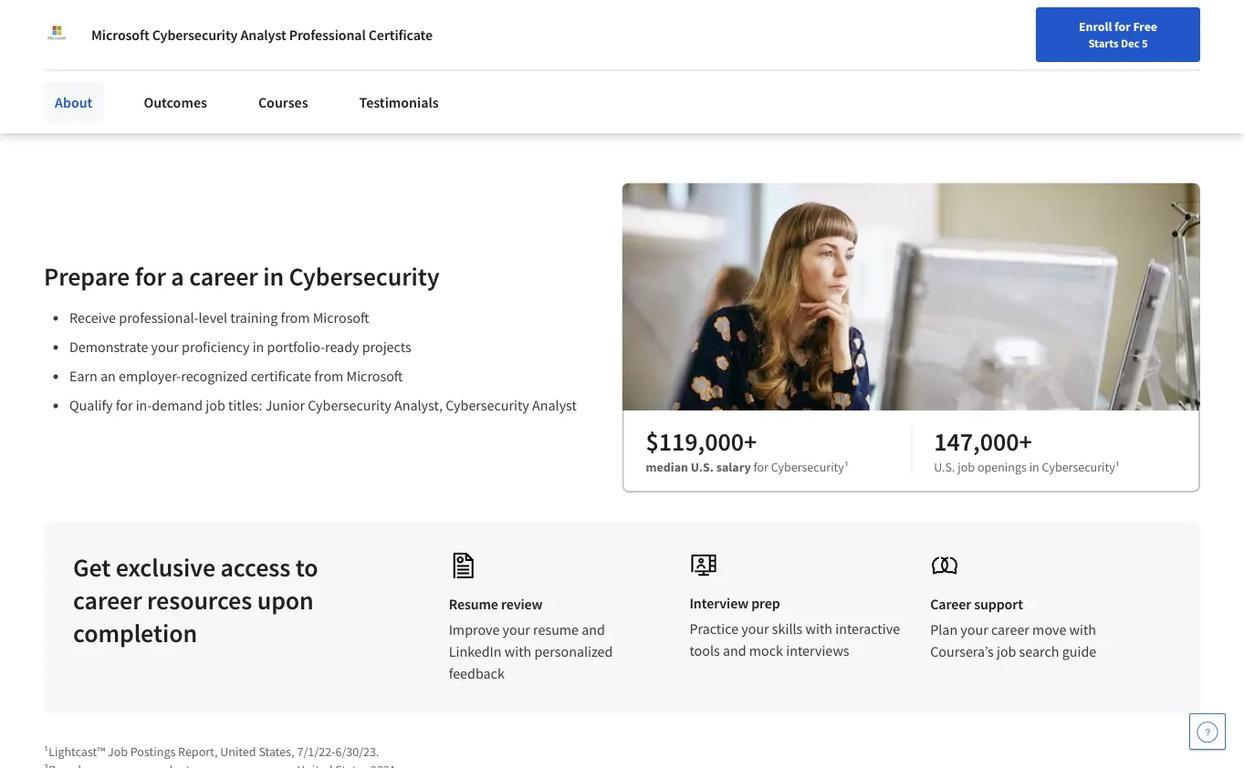 Task type: locate. For each thing, give the bounding box(es) containing it.
2 horizontal spatial job
[[997, 642, 1016, 661]]

free
[[1133, 18, 1157, 35]]

in- down employer-
[[136, 396, 152, 415]]

1 vertical spatial united
[[297, 762, 333, 769]]

review
[[501, 595, 543, 613]]

career inside "get exclusive access to career resources upon completion"
[[73, 584, 142, 616]]

interviews
[[786, 641, 849, 660]]

demand down employer-
[[152, 396, 203, 415]]

microsoft down how
[[91, 26, 149, 44]]

for individuals
[[29, 9, 122, 27]]

1 horizontal spatial ¹
[[1115, 459, 1120, 475]]

¹ for 147,000
[[1115, 459, 1120, 475]]

microsoft up ready
[[313, 309, 369, 327]]

0 horizontal spatial with
[[504, 642, 531, 661]]

1 horizontal spatial career
[[189, 260, 258, 292]]

in down training in the left top of the page
[[253, 338, 264, 356]]

from up qualify for in-demand job titles: junior cybersecurity analyst, cybersecurity analyst
[[314, 367, 343, 385]]

1 vertical spatial skills
[[772, 620, 803, 638]]

0 vertical spatial in-
[[74, 22, 103, 54]]

coursera's
[[930, 642, 994, 661]]

job down 147,000
[[958, 459, 975, 475]]

1 + from the left
[[744, 426, 757, 458]]

0 vertical spatial and
[[582, 621, 605, 639]]

demonstrate your proficiency in portfolio-ready projects
[[69, 338, 411, 356]]

microsoft down projects
[[346, 367, 403, 385]]

your inside resume review improve your resume and linkedin with personalized feedback
[[503, 621, 530, 639]]

junior
[[265, 396, 305, 415]]

coursera enterprise logos image
[[805, 2, 1170, 81]]

for right qualify
[[116, 396, 133, 415]]

a
[[171, 260, 184, 292]]

resume review improve your resume and linkedin with personalized feedback
[[449, 595, 613, 683]]

0 horizontal spatial career
[[816, 58, 851, 74]]

2 vertical spatial in
[[1029, 459, 1039, 475]]

1 vertical spatial microsoft
[[313, 309, 369, 327]]

for inside enroll for free starts dec 5
[[1114, 18, 1131, 35]]

2 vertical spatial job
[[997, 642, 1016, 661]]

are
[[486, 0, 521, 21]]

your for interview prep
[[741, 620, 769, 638]]

1 vertical spatial from
[[314, 367, 343, 385]]

with up guide
[[1069, 621, 1096, 639]]

business
[[271, 75, 327, 93]]

and inside interview prep practice your skills with interactive tools and mock interviews
[[723, 641, 746, 660]]

1 ¹ from the left
[[844, 459, 849, 475]]

1 vertical spatial career
[[930, 595, 971, 613]]

training
[[230, 309, 278, 327]]

united down 7/1/22-
[[297, 762, 333, 769]]

0 vertical spatial skills
[[198, 22, 254, 54]]

in right the openings
[[1029, 459, 1039, 475]]

¹ inside $119,000 + median u.s. salary for cybersecurity ¹
[[844, 459, 849, 475]]

2 horizontal spatial with
[[1069, 621, 1096, 639]]

for up the dec
[[1114, 18, 1131, 35]]

help center image
[[1197, 721, 1218, 743]]

0 vertical spatial job
[[206, 396, 225, 415]]

job
[[206, 396, 225, 415], [958, 459, 975, 475], [997, 642, 1016, 661]]

from
[[281, 309, 310, 327], [314, 367, 343, 385]]

salary
[[716, 459, 751, 475]]

your inside "career support plan your career move with coursera's job search guide"
[[961, 621, 988, 639]]

skills inside interview prep practice your skills with interactive tools and mock interviews
[[772, 620, 803, 638]]

shopping cart: 1 item image
[[869, 50, 904, 79]]

and
[[582, 621, 605, 639], [723, 641, 746, 660]]

0 horizontal spatial united
[[220, 744, 256, 760]]

courses
[[258, 93, 308, 111]]

1 horizontal spatial with
[[805, 620, 832, 638]]

demonstrate
[[69, 338, 148, 356]]

u.s.
[[691, 459, 714, 475], [934, 459, 955, 475]]

$119,000
[[646, 426, 744, 458]]

cybersecurity inside 147,000 + u.s. job openings in cybersecurity ¹
[[1042, 459, 1115, 475]]

1 horizontal spatial career
[[930, 595, 971, 613]]

cybersecurity right salary at bottom right
[[771, 459, 844, 475]]

career up receive professional-level training from microsoft
[[189, 260, 258, 292]]

0 vertical spatial united
[[220, 744, 256, 760]]

cybersecurity right analyst,
[[446, 396, 529, 415]]

for
[[1114, 18, 1131, 35], [250, 75, 268, 93], [135, 260, 166, 292], [116, 396, 133, 415], [753, 459, 768, 475]]

for right salary at bottom right
[[753, 459, 768, 475]]

2 horizontal spatial career
[[991, 621, 1029, 639]]

1 horizontal spatial and
[[723, 641, 746, 660]]

about
[[149, 75, 187, 93]]

from up portfolio- at the left top of page
[[281, 309, 310, 327]]

learn more about coursera for business
[[74, 75, 327, 93]]

career down support
[[991, 621, 1029, 639]]

2021.
[[370, 762, 399, 769]]

your down professional-
[[151, 338, 179, 356]]

2 u.s. from the left
[[934, 459, 955, 475]]

+ up salary at bottom right
[[744, 426, 757, 458]]

testimonials link
[[348, 82, 450, 122]]

career down get
[[73, 584, 142, 616]]

2 + from the left
[[1019, 426, 1032, 458]]

career up plan
[[930, 595, 971, 613]]

job
[[108, 744, 128, 760]]

your up mock at bottom right
[[741, 620, 769, 638]]

1 horizontal spatial skills
[[772, 620, 803, 638]]

0 vertical spatial demand
[[103, 22, 193, 54]]

1 horizontal spatial job
[[958, 459, 975, 475]]

for up courses
[[250, 75, 268, 93]]

None search field
[[260, 48, 525, 84]]

recognized
[[181, 367, 248, 385]]

and right tools
[[723, 641, 746, 660]]

career support plan your career move with coursera's job search guide
[[930, 595, 1096, 661]]

1 horizontal spatial +
[[1019, 426, 1032, 458]]

¹ inside 147,000 + u.s. job openings in cybersecurity ¹
[[1115, 459, 1120, 475]]

1 horizontal spatial in-
[[136, 396, 152, 415]]

demand inside see how employees at top companies are mastering in-demand skills
[[103, 22, 193, 54]]

with inside interview prep practice your skills with interactive tools and mock interviews
[[805, 620, 832, 638]]

0 horizontal spatial +
[[744, 426, 757, 458]]

¹lightcast™
[[44, 744, 105, 760]]

your inside interview prep practice your skills with interactive tools and mock interviews
[[741, 620, 769, 638]]

1 vertical spatial demand
[[152, 396, 203, 415]]

united
[[220, 744, 256, 760], [297, 762, 333, 769]]

english
[[946, 57, 990, 75]]

u.s. down 147,000
[[934, 459, 955, 475]]

about
[[55, 93, 93, 111]]

prepare
[[44, 260, 130, 292]]

companies
[[363, 0, 481, 21]]

demand down how
[[103, 22, 193, 54]]

u.s. down the $119,000
[[691, 459, 714, 475]]

1 u.s. from the left
[[691, 459, 714, 475]]

job down "recognized"
[[206, 396, 225, 415]]

earn
[[69, 367, 97, 385]]

your up coursera's
[[961, 621, 988, 639]]

1 vertical spatial and
[[723, 641, 746, 660]]

2 ¹ from the left
[[1115, 459, 1120, 475]]

+ for 147,000
[[1019, 426, 1032, 458]]

1 vertical spatial career
[[73, 584, 142, 616]]

in up training in the left top of the page
[[263, 260, 284, 292]]

+ for $119,000
[[744, 426, 757, 458]]

interview
[[690, 594, 748, 612]]

more
[[113, 75, 146, 93]]

proficiency
[[182, 338, 250, 356]]

resume
[[533, 621, 579, 639]]

outcomes
[[144, 93, 207, 111]]

for left a
[[135, 260, 166, 292]]

0 horizontal spatial u.s.
[[691, 459, 714, 475]]

career
[[816, 58, 851, 74], [930, 595, 971, 613]]

1 horizontal spatial u.s.
[[934, 459, 955, 475]]

0 vertical spatial in
[[263, 260, 284, 292]]

1 vertical spatial in-
[[136, 396, 152, 415]]

demand
[[103, 22, 193, 54], [152, 396, 203, 415]]

professional-
[[119, 309, 199, 327]]

0 vertical spatial from
[[281, 309, 310, 327]]

get
[[73, 552, 111, 584]]

english button
[[913, 37, 1023, 96]]

0 vertical spatial career
[[816, 58, 851, 74]]

move
[[1032, 621, 1066, 639]]

with up interviews
[[805, 620, 832, 638]]

2 vertical spatial career
[[991, 621, 1029, 639]]

personalized
[[534, 642, 613, 661]]

career inside "career support plan your career move with coursera's job search guide"
[[991, 621, 1029, 639]]

graduate
[[149, 762, 197, 769]]

level
[[199, 309, 227, 327]]

1 vertical spatial job
[[958, 459, 975, 475]]

skills
[[198, 22, 254, 54], [772, 620, 803, 638]]

+ up the openings
[[1019, 426, 1032, 458]]

united up the survey
[[220, 744, 256, 760]]

titles:
[[228, 396, 262, 415]]

for
[[29, 9, 49, 27]]

employees
[[171, 0, 289, 21]]

+ inside 147,000 + u.s. job openings in cybersecurity ¹
[[1019, 426, 1032, 458]]

5
[[1142, 36, 1148, 50]]

to
[[295, 552, 318, 584]]

1 vertical spatial analyst
[[532, 396, 577, 415]]

microsoft image
[[44, 22, 69, 47]]

skills down employees
[[198, 22, 254, 54]]

dec
[[1121, 36, 1139, 50]]

cybersecurity down employees
[[152, 26, 238, 44]]

in-
[[74, 22, 103, 54], [136, 396, 152, 415]]

job left search
[[997, 642, 1016, 661]]

0 horizontal spatial in-
[[74, 22, 103, 54]]

microsoft
[[91, 26, 149, 44], [313, 309, 369, 327], [346, 367, 403, 385]]

your down review
[[503, 621, 530, 639]]

and up personalized
[[582, 621, 605, 639]]

0 horizontal spatial job
[[206, 396, 225, 415]]

0 horizontal spatial career
[[73, 584, 142, 616]]

career right 'new'
[[816, 58, 851, 74]]

0 horizontal spatial skills
[[198, 22, 254, 54]]

0 horizontal spatial and
[[582, 621, 605, 639]]

with right the linkedin in the bottom left of the page
[[504, 642, 531, 661]]

0 horizontal spatial ¹
[[844, 459, 849, 475]]

in- down see
[[74, 22, 103, 54]]

in
[[263, 260, 284, 292], [253, 338, 264, 356], [1029, 459, 1039, 475]]

skills up mock at bottom right
[[772, 620, 803, 638]]

cybersecurity right the openings
[[1042, 459, 1115, 475]]

+ inside $119,000 + median u.s. salary for cybersecurity ¹
[[744, 426, 757, 458]]

survey
[[199, 762, 234, 769]]

analyst
[[241, 26, 286, 44], [532, 396, 577, 415]]

learn
[[74, 75, 110, 93]]

1 horizontal spatial analyst
[[532, 396, 577, 415]]

access
[[220, 552, 290, 584]]

0 vertical spatial analyst
[[241, 26, 286, 44]]



Task type: vqa. For each thing, say whether or not it's contained in the screenshot.
"Roles"
no



Task type: describe. For each thing, give the bounding box(es) containing it.
analyst,
[[394, 396, 443, 415]]

courses link
[[247, 82, 319, 122]]

0 vertical spatial career
[[189, 260, 258, 292]]

search
[[1019, 642, 1059, 661]]

certificate
[[369, 26, 433, 44]]

147,000 + u.s. job openings in cybersecurity ¹
[[934, 426, 1120, 475]]

coursera image
[[22, 51, 138, 81]]

support
[[974, 595, 1023, 613]]

tools
[[690, 641, 720, 660]]

certificate
[[251, 367, 311, 385]]

cybersecurity down ready
[[308, 396, 391, 415]]

for for starts
[[1114, 18, 1131, 35]]

mastering
[[526, 0, 636, 21]]

career inside "career support plan your career move with coursera's job search guide"
[[930, 595, 971, 613]]

for inside $119,000 + median u.s. salary for cybersecurity ¹
[[753, 459, 768, 475]]

¹lightcast™ job postings report, united states, 7/1/22-6/30/23. ²based on program graduate survey responses, united states 2021.
[[44, 744, 399, 769]]

career for access
[[73, 584, 142, 616]]

qualify for in-demand job titles: junior cybersecurity analyst, cybersecurity analyst
[[69, 396, 577, 415]]

find your new career
[[737, 58, 851, 74]]

postings
[[130, 744, 176, 760]]

your for resume review
[[503, 621, 530, 639]]

show notifications image
[[1050, 59, 1072, 81]]

report,
[[178, 744, 218, 760]]

147,000
[[934, 426, 1019, 458]]

interactive
[[835, 620, 900, 638]]

receive professional-level training from microsoft
[[69, 309, 369, 327]]

guide
[[1062, 642, 1096, 661]]

starts
[[1088, 36, 1119, 50]]

exclusive
[[116, 552, 215, 584]]

$119,000 + median u.s. salary for cybersecurity ¹
[[646, 426, 849, 475]]

cybersecurity inside $119,000 + median u.s. salary for cybersecurity ¹
[[771, 459, 844, 475]]

program
[[100, 762, 146, 769]]

about link
[[44, 82, 104, 122]]

qualify
[[69, 396, 113, 415]]

ready
[[325, 338, 359, 356]]

7/1/22-
[[297, 744, 335, 760]]

job inside 147,000 + u.s. job openings in cybersecurity ¹
[[958, 459, 975, 475]]

employer-
[[119, 367, 181, 385]]

at
[[294, 0, 316, 21]]

plan
[[930, 621, 958, 639]]

completion
[[73, 617, 197, 649]]

linkedin
[[449, 642, 502, 661]]

mock
[[749, 641, 783, 660]]

responses,
[[237, 762, 294, 769]]

0 horizontal spatial from
[[281, 309, 310, 327]]

u.s. inside 147,000 + u.s. job openings in cybersecurity ¹
[[934, 459, 955, 475]]

practice
[[690, 620, 738, 638]]

on
[[84, 762, 98, 769]]

job inside "career support plan your career move with coursera's job search guide"
[[997, 642, 1016, 661]]

coursera
[[190, 75, 247, 93]]

new
[[790, 58, 813, 74]]

learn more about coursera for business link
[[74, 75, 327, 93]]

see
[[74, 0, 114, 21]]

¹ for $119,000
[[844, 459, 849, 475]]

in inside 147,000 + u.s. job openings in cybersecurity ¹
[[1029, 459, 1039, 475]]

career for plan
[[991, 621, 1029, 639]]

cybersecurity up ready
[[289, 260, 439, 292]]

1 horizontal spatial united
[[297, 762, 333, 769]]

0 horizontal spatial analyst
[[241, 26, 286, 44]]

earn an employer-recognized certificate from microsoft
[[69, 367, 403, 385]]

feedback
[[449, 664, 505, 683]]

states,
[[259, 744, 294, 760]]

prepare for a career in cybersecurity
[[44, 260, 439, 292]]

interview prep practice your skills with interactive tools and mock interviews
[[690, 594, 900, 660]]

1 horizontal spatial from
[[314, 367, 343, 385]]

0 vertical spatial microsoft
[[91, 26, 149, 44]]

improve
[[449, 621, 500, 639]]

for for career
[[135, 260, 166, 292]]

projects
[[362, 338, 411, 356]]

median
[[646, 459, 688, 475]]

enroll for free starts dec 5
[[1079, 18, 1157, 50]]

see how employees at top companies are mastering in-demand skills
[[74, 0, 636, 54]]

microsoft cybersecurity analyst professional certificate
[[91, 26, 433, 44]]

u.s. inside $119,000 + median u.s. salary for cybersecurity ¹
[[691, 459, 714, 475]]

for for demand
[[116, 396, 133, 415]]

skills inside see how employees at top companies are mastering in-demand skills
[[198, 22, 254, 54]]

your right find
[[763, 58, 787, 74]]

an
[[100, 367, 116, 385]]

openings
[[977, 459, 1027, 475]]

prep
[[751, 594, 780, 612]]

2 vertical spatial microsoft
[[346, 367, 403, 385]]

professional
[[289, 26, 366, 44]]

and inside resume review improve your resume and linkedin with personalized feedback
[[582, 621, 605, 639]]

with inside "career support plan your career move with coursera's job search guide"
[[1069, 621, 1096, 639]]

resources
[[147, 584, 252, 616]]

with inside resume review improve your resume and linkedin with personalized feedback
[[504, 642, 531, 661]]

find
[[737, 58, 760, 74]]

top
[[321, 0, 358, 21]]

6/30/23.
[[335, 744, 379, 760]]

portfolio-
[[267, 338, 325, 356]]

receive
[[69, 309, 116, 327]]

get exclusive access to career resources upon completion
[[73, 552, 318, 649]]

individuals
[[52, 9, 122, 27]]

testimonials
[[359, 93, 439, 111]]

states
[[335, 762, 368, 769]]

outcomes link
[[133, 82, 218, 122]]

in- inside see how employees at top companies are mastering in-demand skills
[[74, 22, 103, 54]]

your for career support
[[961, 621, 988, 639]]

1 vertical spatial in
[[253, 338, 264, 356]]

²based
[[44, 762, 81, 769]]



